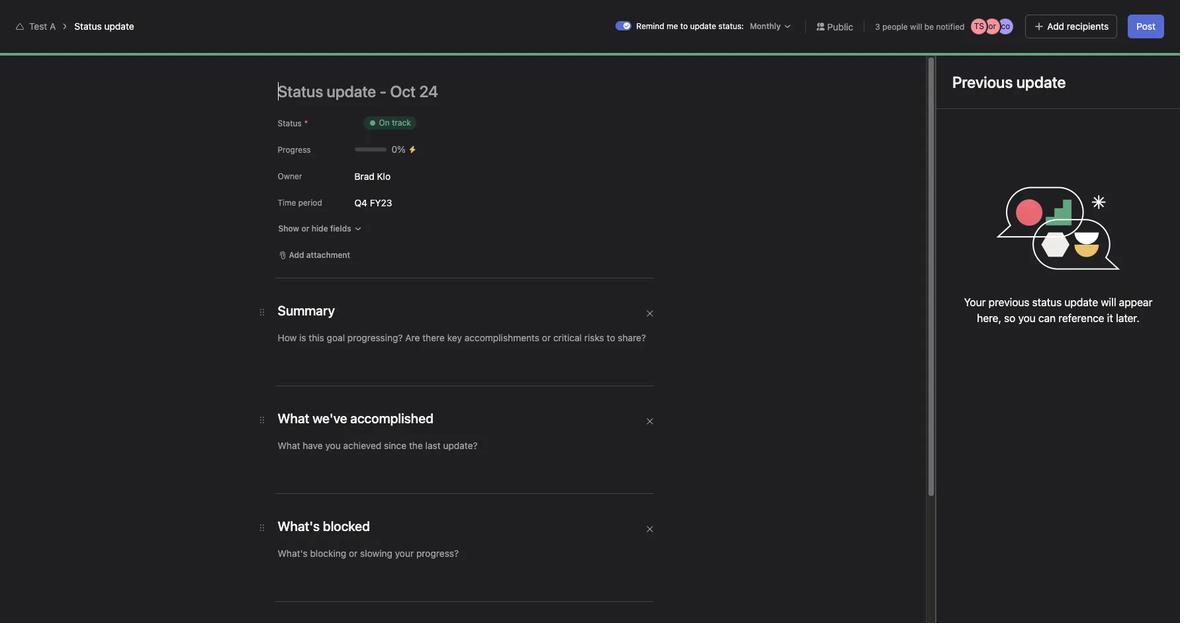 Task type: describe. For each thing, give the bounding box(es) containing it.
test a link
[[29, 21, 56, 32]]

billing
[[1093, 11, 1115, 21]]

1 horizontal spatial co
[[1102, 51, 1111, 61]]

show
[[278, 224, 299, 234]]

status
[[1033, 297, 1062, 309]]

so
[[1005, 313, 1016, 325]]

can
[[1039, 313, 1056, 325]]

project
[[528, 344, 558, 356]]

status *
[[278, 119, 308, 128]]

projects
[[479, 315, 514, 326]]

info
[[1117, 11, 1131, 21]]

previous
[[989, 297, 1030, 309]]

update left status:
[[691, 21, 717, 31]]

description
[[370, 413, 426, 425]]

sub-goals
[[370, 538, 420, 550]]

a for projects
[[521, 344, 526, 356]]

my
[[217, 41, 230, 52]]

add attachment button
[[273, 246, 356, 265]]

progress
[[278, 145, 311, 155]]

days
[[941, 15, 958, 25]]

goal's
[[638, 315, 663, 326]]

home link
[[8, 40, 151, 62]]

remind me to update status:
[[637, 21, 744, 31]]

previous update
[[953, 73, 1066, 91]]

section title text field for 2nd remove section image from the bottom of the page
[[278, 410, 434, 428]]

this
[[620, 315, 635, 326]]

1 vertical spatial or
[[1089, 51, 1097, 61]]

what's in my trial? button
[[981, 7, 1062, 25]]

*
[[304, 119, 308, 128]]

progress.
[[666, 315, 706, 326]]

add a sub-goal button
[[364, 554, 447, 572]]

add recipients button
[[1026, 15, 1118, 38]]

reference
[[1059, 313, 1105, 325]]

fields
[[330, 224, 352, 234]]

to for update
[[681, 21, 688, 31]]

add for add billing info
[[1075, 11, 1090, 21]]

home
[[34, 45, 60, 56]]

brad
[[355, 171, 375, 182]]

Title of update text field
[[278, 77, 675, 106]]

monthly button
[[747, 20, 795, 33]]

connect a project button
[[460, 338, 567, 362]]

show or hide fields button
[[273, 220, 368, 238]]

remove section image
[[646, 310, 654, 318]]

add a sub-goal
[[383, 558, 441, 568]]

my workspace goals
[[217, 41, 304, 52]]

track inside popup button
[[392, 118, 411, 128]]

trial?
[[1037, 11, 1056, 21]]

0 vertical spatial or
[[989, 21, 997, 31]]

fy23
[[370, 197, 392, 208]]

share button
[[1121, 47, 1165, 66]]

goals inside "link"
[[281, 41, 304, 52]]

0%
[[392, 144, 406, 155]]

remind
[[637, 21, 665, 31]]

on track inside popup button
[[379, 118, 411, 128]]

connect a project
[[482, 344, 558, 356]]

you
[[1019, 313, 1036, 325]]

25
[[929, 15, 939, 25]]

1 remove section image from the top
[[646, 418, 654, 426]]

automatically
[[528, 315, 585, 326]]

0 vertical spatial ts
[[975, 21, 985, 31]]

0 horizontal spatial will
[[911, 22, 923, 31]]

me
[[667, 21, 679, 31]]

my workspace goals link
[[217, 40, 304, 54]]

post
[[1137, 21, 1156, 32]]

on track button
[[370, 191, 434, 215]]

will inside your previous status update will appear here, so you can reference it later.
[[1102, 297, 1117, 309]]

post button
[[1129, 15, 1165, 38]]

goal
[[425, 558, 441, 568]]

my
[[1024, 11, 1035, 21]]

free
[[940, 6, 956, 16]]

a
[[50, 21, 56, 32]]

use
[[460, 315, 477, 326]]

q4 fy23
[[355, 197, 392, 208]]

on track inside button
[[389, 197, 425, 209]]

share
[[1137, 51, 1159, 61]]



Task type: locate. For each thing, give the bounding box(es) containing it.
status:
[[719, 21, 744, 31]]

update inside your previous status update will appear here, so you can reference it later.
[[1065, 297, 1099, 309]]

0 vertical spatial status
[[74, 21, 102, 32]]

on down klo
[[389, 197, 401, 209]]

to for automatically
[[517, 315, 525, 326]]

add billing info
[[1075, 11, 1131, 21]]

3 people will be notified
[[876, 22, 965, 31]]

a inside "button"
[[521, 344, 526, 356]]

1 horizontal spatial ts
[[1075, 51, 1085, 61]]

1 vertical spatial a
[[400, 558, 405, 568]]

0 vertical spatial remove section image
[[646, 418, 654, 426]]

will up it
[[1102, 297, 1117, 309]]

a
[[521, 344, 526, 356], [400, 558, 405, 568]]

on up klo
[[379, 118, 390, 128]]

status update
[[74, 21, 134, 32]]

1 horizontal spatial goals
[[394, 538, 420, 550]]

connect
[[482, 344, 518, 356]]

brad klo
[[355, 171, 391, 182]]

to right projects on the bottom of page
[[517, 315, 525, 326]]

goals
[[281, 41, 304, 52], [394, 538, 420, 550]]

on track up 0%
[[379, 118, 411, 128]]

a for goals
[[400, 558, 405, 568]]

0 horizontal spatial or
[[302, 224, 310, 234]]

2 horizontal spatial or
[[1089, 51, 1097, 61]]

on inside on track button
[[389, 197, 401, 209]]

section title text field for 2nd remove section image
[[278, 518, 370, 536]]

3
[[876, 22, 881, 31]]

recipients
[[1068, 21, 1109, 32]]

add for add recipients
[[1048, 21, 1065, 32]]

free trial 25 days left
[[929, 6, 973, 25]]

test
[[29, 21, 47, 32]]

your previous status update will appear here, so you can reference it later.
[[965, 297, 1153, 325]]

0 vertical spatial will
[[911, 22, 923, 31]]

0 vertical spatial what's
[[987, 11, 1013, 21]]

0 vertical spatial section title text field
[[278, 410, 434, 428]]

Goal name text field
[[359, 101, 971, 149]]

time period
[[278, 198, 322, 208]]

1 horizontal spatial or
[[989, 21, 997, 31]]

0 vertical spatial track
[[392, 118, 411, 128]]

add inside dropdown button
[[289, 250, 304, 260]]

add for add attachment
[[289, 250, 304, 260]]

0 vertical spatial on track
[[379, 118, 411, 128]]

the status?
[[415, 166, 481, 181]]

people
[[883, 22, 908, 31]]

to right me
[[681, 21, 688, 31]]

appear
[[1120, 297, 1153, 309]]

workspace
[[233, 41, 279, 52]]

add
[[1075, 11, 1090, 21], [1048, 21, 1065, 32], [289, 250, 304, 260], [383, 558, 398, 568]]

here,
[[978, 313, 1002, 325]]

0 horizontal spatial what's
[[370, 166, 412, 181]]

on inside on track popup button
[[379, 118, 390, 128]]

will
[[911, 22, 923, 31], [1102, 297, 1117, 309]]

test a
[[217, 56, 254, 71]]

sub-
[[370, 538, 394, 550]]

2 remove section image from the top
[[646, 526, 654, 534]]

1 horizontal spatial what's
[[987, 11, 1013, 21]]

trial
[[959, 6, 973, 16]]

a left project
[[521, 344, 526, 356]]

add for add a sub-goal
[[383, 558, 398, 568]]

1 vertical spatial will
[[1102, 297, 1117, 309]]

0 vertical spatial to
[[681, 21, 688, 31]]

what's in my trial?
[[987, 11, 1056, 21]]

2 section title text field from the top
[[278, 518, 370, 536]]

ts
[[975, 21, 985, 31], [1075, 51, 1085, 61]]

monthly
[[750, 21, 781, 31]]

q4
[[355, 197, 368, 208]]

0 horizontal spatial a
[[400, 558, 405, 568]]

update up 'home' link
[[104, 21, 134, 32]]

1 vertical spatial section title text field
[[278, 518, 370, 536]]

co down what's in my trial?
[[1002, 21, 1011, 31]]

time
[[278, 198, 296, 208]]

owner
[[278, 172, 302, 181]]

track down what's the status?
[[404, 197, 425, 209]]

add billing info button
[[1070, 7, 1137, 25]]

1 vertical spatial to
[[517, 315, 525, 326]]

goals right workspace
[[281, 41, 304, 52]]

a inside button
[[400, 558, 405, 568]]

update up reference
[[1065, 297, 1099, 309]]

1 vertical spatial status
[[278, 119, 302, 128]]

what's for what's the status?
[[370, 166, 412, 181]]

your
[[965, 297, 986, 309]]

status for status update
[[74, 21, 102, 32]]

switch
[[616, 21, 632, 30]]

status up 'home' link
[[74, 21, 102, 32]]

what's the status?
[[370, 166, 481, 181]]

1 horizontal spatial will
[[1102, 297, 1117, 309]]

notified
[[937, 22, 965, 31]]

Section title text field
[[278, 410, 434, 428], [278, 518, 370, 536]]

0 vertical spatial co
[[1002, 21, 1011, 31]]

0 horizontal spatial co
[[1002, 21, 1011, 31]]

goals up add a sub-goal button
[[394, 538, 420, 550]]

attachment
[[307, 250, 350, 260]]

what's inside button
[[987, 11, 1013, 21]]

1 vertical spatial on track
[[389, 197, 425, 209]]

1 vertical spatial remove section image
[[646, 526, 654, 534]]

co
[[1002, 21, 1011, 31], [1102, 51, 1111, 61]]

1 vertical spatial co
[[1102, 51, 1111, 61]]

0 horizontal spatial ts
[[975, 21, 985, 31]]

on track down what's the status?
[[389, 197, 425, 209]]

what's left in in the right of the page
[[987, 11, 1013, 21]]

1 vertical spatial what's
[[370, 166, 412, 181]]

co down recipients
[[1102, 51, 1111, 61]]

be
[[925, 22, 934, 31]]

or right bk
[[1089, 51, 1097, 61]]

it
[[1108, 313, 1114, 325]]

Section title text field
[[278, 302, 335, 321]]

update
[[104, 21, 134, 32], [691, 21, 717, 31], [1065, 297, 1099, 309], [587, 315, 617, 326]]

show or hide fields
[[278, 224, 352, 234]]

1 vertical spatial track
[[404, 197, 425, 209]]

ts right bk
[[1075, 51, 1085, 61]]

0 vertical spatial a
[[521, 344, 526, 356]]

track inside button
[[404, 197, 425, 209]]

public
[[828, 21, 854, 32]]

0 vertical spatial goals
[[281, 41, 304, 52]]

what's
[[987, 11, 1013, 21], [370, 166, 412, 181]]

use projects to automatically update this goal's progress.
[[460, 315, 706, 326]]

to
[[681, 21, 688, 31], [517, 315, 525, 326]]

track up 0%
[[392, 118, 411, 128]]

1 vertical spatial goals
[[394, 538, 420, 550]]

a left sub-
[[400, 558, 405, 568]]

add inside button
[[1048, 21, 1065, 32]]

0 horizontal spatial status
[[74, 21, 102, 32]]

1 horizontal spatial to
[[681, 21, 688, 31]]

or right left
[[989, 21, 997, 31]]

bk
[[1061, 51, 1072, 61]]

klo
[[377, 171, 391, 182]]

or left hide
[[302, 224, 310, 234]]

1 horizontal spatial status
[[278, 119, 302, 128]]

1 vertical spatial ts
[[1075, 51, 1085, 61]]

hide
[[312, 224, 328, 234]]

1 section title text field from the top
[[278, 410, 434, 428]]

period
[[298, 198, 322, 208]]

add attachment
[[289, 250, 350, 260]]

what's down 0%
[[370, 166, 412, 181]]

2 vertical spatial or
[[302, 224, 310, 234]]

add recipients
[[1048, 21, 1109, 32]]

ts right left
[[975, 21, 985, 31]]

0 horizontal spatial goals
[[281, 41, 304, 52]]

or inside dropdown button
[[302, 224, 310, 234]]

0 vertical spatial on
[[379, 118, 390, 128]]

1 horizontal spatial a
[[521, 344, 526, 356]]

in
[[1015, 11, 1022, 21]]

status for status *
[[278, 119, 302, 128]]

what's for what's in my trial?
[[987, 11, 1013, 21]]

0 horizontal spatial to
[[517, 315, 525, 326]]

on track
[[379, 118, 411, 128], [389, 197, 425, 209]]

sub-
[[407, 558, 425, 568]]

left
[[961, 15, 973, 25]]

will left be
[[911, 22, 923, 31]]

1 vertical spatial on
[[389, 197, 401, 209]]

on track button
[[355, 111, 425, 135]]

list box
[[434, 5, 752, 26]]

status left *
[[278, 119, 302, 128]]

update left this
[[587, 315, 617, 326]]

remove section image
[[646, 418, 654, 426], [646, 526, 654, 534]]



Task type: vqa. For each thing, say whether or not it's contained in the screenshot.
info
yes



